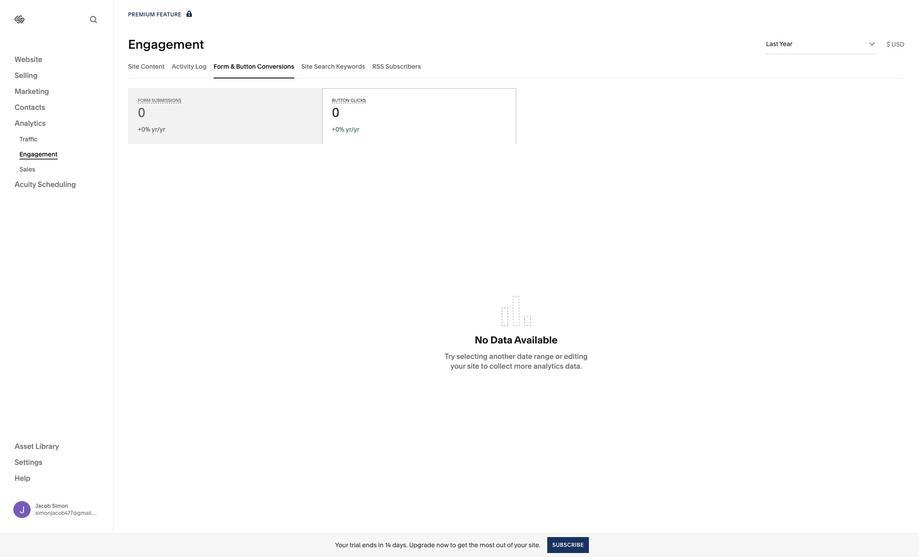 Task type: describe. For each thing, give the bounding box(es) containing it.
0 vertical spatial engagement
[[128, 37, 204, 52]]

search
[[314, 62, 335, 70]]

settings link
[[15, 457, 98, 468]]

traffic link
[[20, 132, 103, 147]]

sales link
[[20, 162, 103, 177]]

collect
[[490, 362, 513, 371]]

last year
[[766, 40, 793, 48]]

clicks
[[351, 98, 366, 103]]

of
[[507, 541, 513, 549]]

feature
[[157, 11, 182, 18]]

acuity
[[15, 180, 36, 189]]

activity
[[172, 62, 194, 70]]

button inside button
[[236, 62, 256, 70]]

1 horizontal spatial your
[[514, 541, 527, 549]]

premium
[[128, 11, 155, 18]]

asset library
[[15, 442, 59, 451]]

website
[[15, 55, 42, 64]]

contacts
[[15, 103, 45, 112]]

marketing
[[15, 87, 49, 96]]

sales
[[20, 165, 35, 173]]

asset library link
[[15, 441, 98, 452]]

yr/yr for button clicks 0 0% yr/yr
[[346, 125, 359, 133]]

site content
[[128, 62, 165, 70]]

site for site content
[[128, 62, 139, 70]]

rss subscribers button
[[372, 54, 421, 78]]

the
[[469, 541, 478, 549]]

more
[[514, 362, 532, 371]]

now
[[437, 541, 449, 549]]

0 for form submissions 0 0% yr/yr
[[138, 105, 145, 120]]

settings
[[15, 458, 42, 467]]

no data available
[[475, 334, 558, 346]]

available
[[514, 334, 558, 346]]

selling link
[[15, 70, 98, 81]]

to inside try selecting another date range or editing your site to collect more analytics data.
[[481, 362, 488, 371]]

usd
[[892, 40, 905, 48]]

site search keywords
[[301, 62, 365, 70]]

form for 0
[[138, 98, 151, 103]]

conversions
[[257, 62, 294, 70]]

range
[[534, 352, 554, 361]]

yr/yr for form submissions 0 0% yr/yr
[[152, 125, 165, 133]]

editing
[[564, 352, 588, 361]]

no
[[475, 334, 488, 346]]

&
[[231, 62, 235, 70]]

site search keywords button
[[301, 54, 365, 78]]

last year button
[[766, 34, 877, 54]]

simonjacob477@gmail.com
[[35, 510, 104, 516]]

site content button
[[128, 54, 165, 78]]

analytics
[[15, 119, 46, 128]]

your trial ends in 14 days. upgrade now to get the most out of your site.
[[335, 541, 541, 549]]

or
[[556, 352, 562, 361]]

site
[[467, 362, 479, 371]]

$ usd
[[887, 40, 905, 48]]

trial
[[350, 541, 361, 549]]

site for site search keywords
[[301, 62, 313, 70]]

asset
[[15, 442, 34, 451]]

try
[[445, 352, 455, 361]]

upgrade
[[409, 541, 435, 549]]

last
[[766, 40, 778, 48]]

0% for button clicks 0 0% yr/yr
[[336, 125, 345, 133]]

try selecting another date range or editing your site to collect more analytics data.
[[445, 352, 588, 371]]

subscribe button
[[548, 537, 589, 553]]



Task type: locate. For each thing, give the bounding box(es) containing it.
your down try
[[451, 362, 466, 371]]

2 yr/yr from the left
[[346, 125, 359, 133]]

acuity scheduling
[[15, 180, 76, 189]]

tab list containing site content
[[128, 54, 905, 78]]

traffic
[[20, 135, 37, 143]]

subscribe
[[553, 541, 584, 548]]

to left get
[[450, 541, 456, 549]]

0% inside form submissions 0 0% yr/yr
[[141, 125, 150, 133]]

data.
[[565, 362, 582, 371]]

button right &
[[236, 62, 256, 70]]

help
[[15, 474, 30, 482]]

get
[[458, 541, 467, 549]]

1 horizontal spatial button
[[332, 98, 350, 103]]

form & button conversions
[[214, 62, 294, 70]]

scheduling
[[38, 180, 76, 189]]

form & button conversions button
[[214, 54, 294, 78]]

yr/yr down clicks
[[346, 125, 359, 133]]

0 horizontal spatial site
[[128, 62, 139, 70]]

1 horizontal spatial site
[[301, 62, 313, 70]]

activity log button
[[172, 54, 207, 78]]

0 horizontal spatial yr/yr
[[152, 125, 165, 133]]

out
[[496, 541, 506, 549]]

analytics link
[[15, 118, 98, 129]]

to
[[481, 362, 488, 371], [450, 541, 456, 549]]

site inside button
[[128, 62, 139, 70]]

$
[[887, 40, 890, 48]]

1 horizontal spatial yr/yr
[[346, 125, 359, 133]]

0% inside button clicks 0 0% yr/yr
[[336, 125, 345, 133]]

1 yr/yr from the left
[[152, 125, 165, 133]]

library
[[35, 442, 59, 451]]

engagement
[[128, 37, 204, 52], [20, 150, 57, 158]]

button inside button clicks 0 0% yr/yr
[[332, 98, 350, 103]]

button left clicks
[[332, 98, 350, 103]]

2 0% from the left
[[336, 125, 345, 133]]

engagement up the content
[[128, 37, 204, 52]]

submissions
[[152, 98, 181, 103]]

year
[[780, 40, 793, 48]]

2 0 from the left
[[332, 105, 340, 120]]

0 horizontal spatial 0%
[[141, 125, 150, 133]]

0% for form submissions 0 0% yr/yr
[[141, 125, 150, 133]]

form left submissions
[[138, 98, 151, 103]]

data
[[491, 334, 513, 346]]

0 horizontal spatial to
[[450, 541, 456, 549]]

yr/yr down submissions
[[152, 125, 165, 133]]

1 0 from the left
[[138, 105, 145, 120]]

contacts link
[[15, 102, 98, 113]]

your
[[335, 541, 348, 549]]

form
[[214, 62, 229, 70], [138, 98, 151, 103]]

1 vertical spatial button
[[332, 98, 350, 103]]

0 vertical spatial your
[[451, 362, 466, 371]]

yr/yr inside form submissions 0 0% yr/yr
[[152, 125, 165, 133]]

button
[[236, 62, 256, 70], [332, 98, 350, 103]]

form submissions 0 0% yr/yr
[[138, 98, 181, 133]]

date
[[517, 352, 532, 361]]

subscribers
[[386, 62, 421, 70]]

rss subscribers
[[372, 62, 421, 70]]

site.
[[529, 541, 541, 549]]

site left the search
[[301, 62, 313, 70]]

0
[[138, 105, 145, 120], [332, 105, 340, 120]]

0%
[[141, 125, 150, 133], [336, 125, 345, 133]]

0 horizontal spatial form
[[138, 98, 151, 103]]

jacob
[[35, 503, 51, 509]]

0 vertical spatial to
[[481, 362, 488, 371]]

your inside try selecting another date range or editing your site to collect more analytics data.
[[451, 362, 466, 371]]

in
[[378, 541, 384, 549]]

engagement down "traffic"
[[20, 150, 57, 158]]

button clicks 0 0% yr/yr
[[332, 98, 366, 133]]

1 horizontal spatial form
[[214, 62, 229, 70]]

0 horizontal spatial engagement
[[20, 150, 57, 158]]

1 vertical spatial to
[[450, 541, 456, 549]]

1 vertical spatial form
[[138, 98, 151, 103]]

1 horizontal spatial to
[[481, 362, 488, 371]]

rss
[[372, 62, 384, 70]]

marketing link
[[15, 86, 98, 97]]

analytics
[[534, 362, 564, 371]]

site inside button
[[301, 62, 313, 70]]

form inside form submissions 0 0% yr/yr
[[138, 98, 151, 103]]

content
[[141, 62, 165, 70]]

ends
[[362, 541, 377, 549]]

1 vertical spatial your
[[514, 541, 527, 549]]

keywords
[[336, 62, 365, 70]]

your right of
[[514, 541, 527, 549]]

0 horizontal spatial 0
[[138, 105, 145, 120]]

activity log
[[172, 62, 207, 70]]

your
[[451, 362, 466, 371], [514, 541, 527, 549]]

premium feature button
[[128, 10, 194, 20]]

yr/yr
[[152, 125, 165, 133], [346, 125, 359, 133]]

acuity scheduling link
[[15, 180, 98, 190]]

1 vertical spatial engagement
[[20, 150, 57, 158]]

site
[[128, 62, 139, 70], [301, 62, 313, 70]]

1 site from the left
[[128, 62, 139, 70]]

1 horizontal spatial 0
[[332, 105, 340, 120]]

1 horizontal spatial engagement
[[128, 37, 204, 52]]

most
[[480, 541, 495, 549]]

help link
[[15, 473, 30, 483]]

simon
[[52, 503, 68, 509]]

1 horizontal spatial 0%
[[336, 125, 345, 133]]

jacob simon simonjacob477@gmail.com
[[35, 503, 104, 516]]

1 0% from the left
[[141, 125, 150, 133]]

site left the content
[[128, 62, 139, 70]]

0 vertical spatial button
[[236, 62, 256, 70]]

0 inside button clicks 0 0% yr/yr
[[332, 105, 340, 120]]

premium feature
[[128, 11, 182, 18]]

form left &
[[214, 62, 229, 70]]

log
[[195, 62, 207, 70]]

another
[[489, 352, 516, 361]]

selling
[[15, 71, 38, 80]]

0 for button clicks 0 0% yr/yr
[[332, 105, 340, 120]]

form for button
[[214, 62, 229, 70]]

selecting
[[457, 352, 488, 361]]

0 horizontal spatial your
[[451, 362, 466, 371]]

engagement link
[[20, 147, 103, 162]]

tab list
[[128, 54, 905, 78]]

2 site from the left
[[301, 62, 313, 70]]

website link
[[15, 55, 98, 65]]

days.
[[392, 541, 408, 549]]

to right site
[[481, 362, 488, 371]]

yr/yr inside button clicks 0 0% yr/yr
[[346, 125, 359, 133]]

0 inside form submissions 0 0% yr/yr
[[138, 105, 145, 120]]

14
[[385, 541, 391, 549]]

0 vertical spatial form
[[214, 62, 229, 70]]

form inside the form & button conversions button
[[214, 62, 229, 70]]

0 horizontal spatial button
[[236, 62, 256, 70]]



Task type: vqa. For each thing, say whether or not it's contained in the screenshot.
days.
yes



